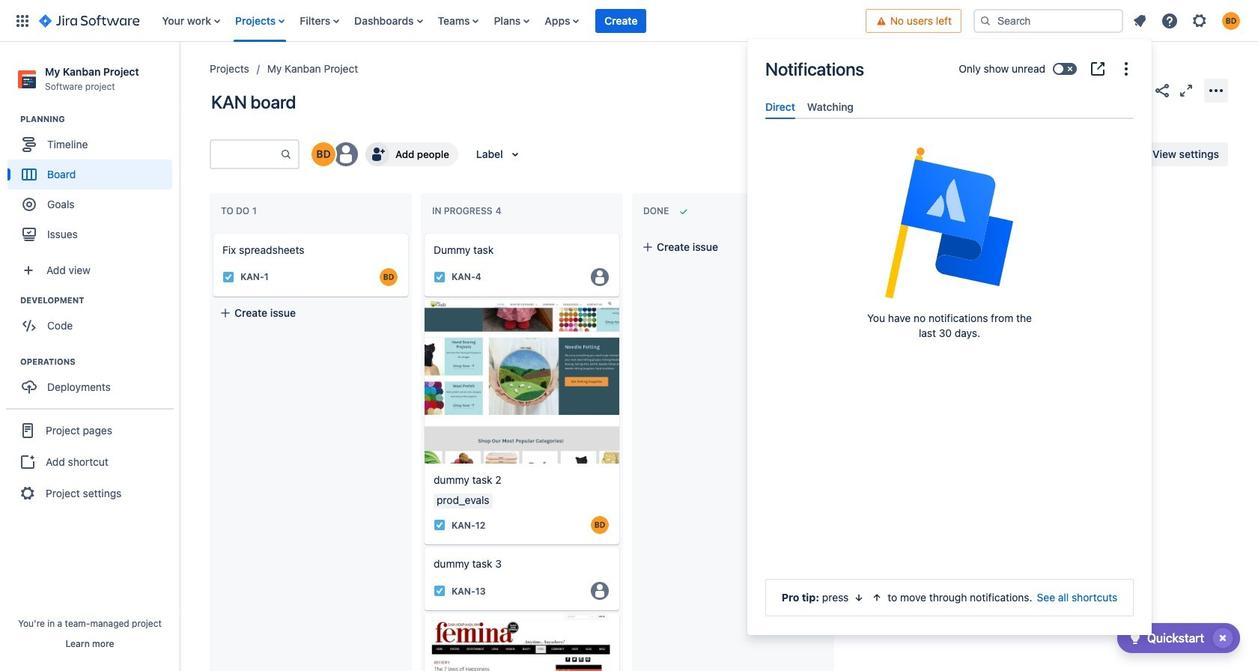 Task type: describe. For each thing, give the bounding box(es) containing it.
planning image
[[2, 110, 20, 128]]

check image
[[1126, 629, 1144, 647]]

group for the development image
[[7, 295, 179, 345]]

operations image
[[2, 353, 20, 371]]

appswitcher icon image
[[13, 12, 31, 30]]

search image
[[980, 15, 992, 27]]

arrow up image
[[871, 592, 883, 604]]

in progress element
[[432, 205, 505, 217]]

Search this board text field
[[211, 141, 280, 168]]

development image
[[2, 292, 20, 309]]

enter full screen image
[[1177, 81, 1195, 99]]

dismiss quickstart image
[[1211, 626, 1235, 650]]

star kan board image
[[1130, 81, 1147, 99]]

more actions image
[[1207, 81, 1225, 99]]

heading for 'operations' image
[[20, 356, 179, 368]]

your profile and settings image
[[1222, 12, 1240, 30]]

import image
[[951, 145, 969, 163]]

open notifications in a new tab image
[[1089, 60, 1107, 78]]

sidebar element
[[0, 42, 180, 671]]

2 task image from the top
[[434, 519, 446, 531]]

goal image
[[22, 198, 36, 211]]



Task type: vqa. For each thing, say whether or not it's contained in the screenshot.
Copy link to issue icon
no



Task type: locate. For each thing, give the bounding box(es) containing it.
0 horizontal spatial list
[[154, 0, 866, 42]]

heading for planning icon
[[20, 113, 179, 125]]

task image
[[434, 271, 446, 283], [434, 519, 446, 531], [434, 585, 446, 597]]

2 vertical spatial task image
[[434, 585, 446, 597]]

tab list
[[759, 94, 1140, 119]]

3 task image from the top
[[434, 585, 446, 597]]

1 vertical spatial task image
[[434, 519, 446, 531]]

create issue image
[[414, 223, 432, 241]]

list
[[154, 0, 866, 42], [1127, 7, 1249, 34]]

heading
[[20, 113, 179, 125], [20, 295, 179, 306], [20, 356, 179, 368]]

banner
[[0, 0, 1258, 42]]

0 vertical spatial heading
[[20, 113, 179, 125]]

1 heading from the top
[[20, 113, 179, 125]]

arrow down image
[[853, 592, 865, 604]]

group
[[7, 113, 179, 254], [7, 295, 179, 345], [7, 356, 179, 407], [6, 408, 174, 515]]

jira software image
[[39, 12, 140, 30], [39, 12, 140, 30]]

help image
[[1161, 12, 1179, 30]]

2 heading from the top
[[20, 295, 179, 306]]

None search field
[[974, 9, 1124, 33]]

1 task image from the top
[[434, 271, 446, 283]]

dialog
[[748, 39, 1152, 635]]

Search field
[[974, 9, 1124, 33]]

primary element
[[9, 0, 866, 42]]

list item
[[596, 0, 647, 42]]

more image
[[1118, 60, 1136, 78]]

task image
[[222, 271, 234, 283]]

2 vertical spatial heading
[[20, 356, 179, 368]]

add people image
[[369, 145, 386, 163]]

to do element
[[221, 205, 260, 217]]

create issue image
[[203, 223, 221, 241]]

heading for the development image
[[20, 295, 179, 306]]

tab panel
[[759, 119, 1140, 133]]

0 vertical spatial task image
[[434, 271, 446, 283]]

3 heading from the top
[[20, 356, 179, 368]]

1 vertical spatial heading
[[20, 295, 179, 306]]

1 horizontal spatial list
[[1127, 7, 1249, 34]]

group for planning icon
[[7, 113, 179, 254]]

sidebar navigation image
[[163, 60, 196, 90]]

group for 'operations' image
[[7, 356, 179, 407]]

notifications image
[[1131, 12, 1149, 30]]

settings image
[[1191, 12, 1209, 30]]



